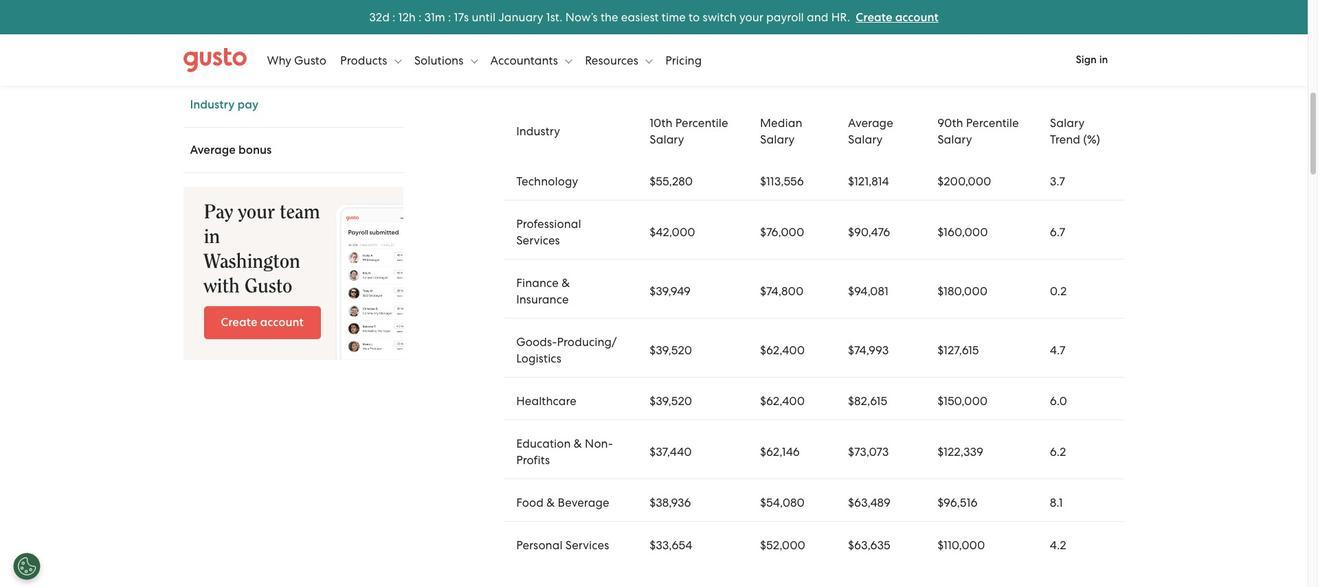 Task type: describe. For each thing, give the bounding box(es) containing it.
salary inside salary trend (%)
[[1051, 116, 1085, 130]]

& for finance
[[562, 276, 570, 290]]

at
[[946, 38, 958, 51]]

hr.
[[832, 10, 851, 24]]

services for $33,654
[[566, 539, 610, 553]]

affect
[[652, 71, 684, 84]]

insurance
[[517, 293, 569, 306]]

why
[[267, 53, 292, 67]]

$73,073
[[849, 445, 889, 459]]

accountants
[[491, 53, 561, 67]]

washington
[[204, 252, 300, 272]]

pay your team in washington with gusto
[[204, 203, 320, 297]]

$63,489
[[849, 496, 891, 510]]

solutions button
[[414, 40, 478, 81]]

resources
[[585, 53, 642, 67]]

professional
[[517, 217, 582, 231]]

$94,081
[[849, 284, 889, 298]]

food & beverage
[[517, 496, 610, 510]]

2 3 from the left
[[425, 10, 431, 24]]

2 1 from the left
[[431, 10, 435, 24]]

4.7
[[1051, 344, 1066, 357]]

accountants button
[[491, 40, 573, 81]]

$52,000
[[761, 539, 806, 553]]

90th
[[938, 116, 964, 130]]

median salary
[[761, 116, 803, 146]]

experience,
[[842, 71, 905, 84]]

1 horizontal spatial industry
[[908, 54, 952, 68]]

1 vertical spatial technology
[[517, 174, 579, 188]]

percentile for 90th percentile salary
[[967, 116, 1020, 130]]

$74,800
[[761, 284, 804, 298]]

3 1 from the left
[[454, 10, 458, 24]]

occupation,
[[775, 71, 840, 84]]

pricing
[[666, 53, 702, 67]]

including
[[723, 71, 772, 84]]

$180,000
[[938, 284, 988, 298]]

sign in
[[1077, 54, 1109, 66]]

& for education
[[574, 437, 582, 451]]

0 horizontal spatial have
[[773, 38, 799, 51]]

products
[[340, 53, 390, 67]]

$96,516
[[938, 496, 978, 510]]

$62,146
[[761, 445, 800, 459]]

$62,400 for $74,993
[[761, 344, 805, 357]]

products button
[[340, 40, 402, 81]]

goods-producing/ logistics
[[517, 335, 617, 366]]

salary inside average salary
[[849, 132, 883, 146]]

finance
[[517, 276, 559, 290]]

to
[[689, 10, 700, 24]]

4.2
[[1051, 539, 1067, 553]]

easiest
[[622, 10, 659, 24]]

with inside 'in seattle, wa workers in the technology industry have the highest median salary at $113,556. the industry with the lowest median salary is personal services. workers in the personal services industry have a median salary of $52,000. many factors can affect salary including occupation, experience, education, and industry.'
[[1079, 38, 1103, 51]]

$90,476
[[849, 225, 891, 239]]

90th percentile salary
[[938, 116, 1020, 146]]

salary inside the median salary
[[761, 132, 795, 146]]

education,
[[908, 71, 966, 84]]

$39,520 for goods-producing/ logistics
[[650, 344, 693, 357]]

2 horizontal spatial median
[[994, 54, 1036, 68]]

$160,000
[[938, 225, 989, 239]]

& for food
[[547, 496, 555, 510]]

average bonus link
[[190, 143, 272, 157]]

$39,949
[[650, 284, 691, 298]]

0 horizontal spatial industry
[[726, 38, 770, 51]]

1st.
[[547, 10, 563, 24]]

0 horizontal spatial median
[[542, 54, 584, 68]]

sign
[[1077, 54, 1098, 66]]

can
[[629, 71, 649, 84]]

in up is
[[628, 38, 638, 51]]

$55,280
[[650, 174, 693, 188]]

wa
[[562, 38, 580, 51]]

and inside the 3 2 d : 1 2 h : 3 1 m : 1 7 s until january 1st. now's the easiest time to switch your payroll and hr. create account
[[807, 10, 829, 24]]

lowest
[[504, 54, 539, 68]]

is
[[622, 54, 630, 68]]

bonus
[[239, 143, 272, 157]]

average for salary
[[849, 116, 894, 130]]

sign in link
[[1060, 45, 1125, 76]]

1 horizontal spatial personal
[[633, 54, 679, 68]]

$76,000
[[761, 225, 805, 239]]

10th
[[650, 116, 673, 130]]

services.
[[682, 54, 729, 68]]

6.2
[[1051, 445, 1067, 459]]

profits
[[517, 454, 550, 467]]

workers
[[583, 38, 625, 51]]

industry.
[[993, 71, 1039, 84]]

with inside pay your team in washington with gusto
[[204, 277, 240, 297]]

salary inside 10th percentile salary
[[650, 132, 685, 146]]

0 horizontal spatial create account link
[[204, 307, 321, 340]]

average bonus
[[190, 143, 272, 157]]

until
[[472, 10, 496, 24]]

in right sign
[[1100, 54, 1109, 66]]

average for bonus
[[190, 143, 236, 157]]

and inside 'in seattle, wa workers in the technology industry have the highest median salary at $113,556. the industry with the lowest median salary is personal services. workers in the personal services industry have a median salary of $52,000. many factors can affect salary including occupation, experience, education, and industry.'
[[969, 71, 990, 84]]

pay
[[238, 98, 259, 112]]

$121,814
[[849, 174, 890, 188]]

6.0
[[1051, 394, 1068, 408]]

percentile for 10th percentile salary
[[676, 116, 729, 130]]

pay
[[204, 203, 233, 223]]

industry pay
[[190, 98, 259, 112]]

$122,339
[[938, 445, 984, 459]]

food
[[517, 496, 544, 510]]

1 horizontal spatial create
[[856, 10, 893, 24]]

$113,556
[[761, 174, 804, 188]]

s
[[464, 10, 469, 24]]

logistics
[[517, 352, 562, 366]]

technology inside 'in seattle, wa workers in the technology industry have the highest median salary at $113,556. the industry with the lowest median salary is personal services. workers in the personal services industry have a median salary of $52,000. many factors can affect salary including occupation, experience, education, and industry.'
[[661, 38, 723, 51]]

$33,654
[[650, 539, 693, 553]]



Task type: locate. For each thing, give the bounding box(es) containing it.
median up 'many'
[[542, 54, 584, 68]]

0 horizontal spatial account
[[260, 316, 304, 330]]

2 horizontal spatial &
[[574, 437, 582, 451]]

0 vertical spatial &
[[562, 276, 570, 290]]

team
[[280, 203, 320, 223]]

1 horizontal spatial 1
[[431, 10, 435, 24]]

main element
[[183, 40, 1125, 81]]

salary down 90th
[[938, 132, 973, 146]]

create account
[[221, 316, 304, 330]]

industry for industry pay
[[190, 98, 235, 112]]

services for $42,000
[[517, 234, 560, 247]]

your inside pay your team in washington with gusto
[[238, 203, 275, 223]]

beverage
[[558, 496, 610, 510]]

in seattle, wa workers in the technology industry have the highest median salary at $113,556. the industry with the lowest median salary is personal services. workers in the personal services industry have a median salary of $52,000. many factors can affect salary including occupation, experience, education, and industry.
[[504, 38, 1123, 84]]

industry up education,
[[908, 54, 952, 68]]

producing/
[[557, 335, 617, 349]]

& inside finance & insurance
[[562, 276, 570, 290]]

1 vertical spatial your
[[238, 203, 275, 223]]

the down the 3 2 d : 1 2 h : 3 1 m : 1 7 s until january 1st. now's the easiest time to switch your payroll and hr. create account at the top of page
[[641, 38, 658, 51]]

your
[[740, 10, 764, 24], [238, 203, 275, 223]]

create right hr.
[[856, 10, 893, 24]]

gusto inside pay your team in washington with gusto
[[245, 277, 293, 297]]

& right finance
[[562, 276, 570, 290]]

have down payroll
[[773, 38, 799, 51]]

3 right h :
[[425, 10, 431, 24]]

1 horizontal spatial technology
[[661, 38, 723, 51]]

1 horizontal spatial percentile
[[967, 116, 1020, 130]]

industry pay link
[[190, 98, 259, 112]]

1 horizontal spatial account
[[896, 10, 939, 24]]

1 vertical spatial $39,520
[[650, 394, 693, 408]]

0 vertical spatial create account link
[[856, 10, 939, 24]]

median
[[866, 38, 907, 51], [542, 54, 584, 68], [994, 54, 1036, 68]]

1 horizontal spatial &
[[562, 276, 570, 290]]

in down 'pay'
[[204, 228, 220, 248]]

0 horizontal spatial 2
[[376, 10, 382, 24]]

salary down '10th'
[[650, 132, 685, 146]]

in
[[504, 38, 514, 51]]

average down experience,
[[849, 116, 894, 130]]

services down the professional
[[517, 234, 560, 247]]

1 vertical spatial gusto
[[245, 277, 293, 297]]

0 horizontal spatial your
[[238, 203, 275, 223]]

2 horizontal spatial industry
[[1033, 38, 1077, 51]]

1 vertical spatial and
[[969, 71, 990, 84]]

0 vertical spatial $39,520
[[650, 344, 693, 357]]

average left bonus
[[190, 143, 236, 157]]

$62,400
[[761, 344, 805, 357], [761, 394, 805, 408]]

1 horizontal spatial create account link
[[856, 10, 939, 24]]

1 vertical spatial with
[[204, 277, 240, 297]]

10th percentile salary
[[650, 116, 729, 146]]

why gusto
[[267, 53, 327, 67]]

0 vertical spatial account
[[896, 10, 939, 24]]

$39,520 for healthcare
[[650, 394, 693, 408]]

of
[[1075, 54, 1086, 68]]

1 3 from the left
[[370, 10, 376, 24]]

1 vertical spatial &
[[574, 437, 582, 451]]

1 vertical spatial account
[[260, 316, 304, 330]]

0 horizontal spatial industry
[[190, 98, 235, 112]]

account down washington
[[260, 316, 304, 330]]

gusto inside 'link'
[[294, 53, 327, 67]]

seattle,
[[517, 38, 559, 51]]

personal down food
[[517, 539, 563, 553]]

healthcare
[[517, 394, 577, 408]]

0 vertical spatial and
[[807, 10, 829, 24]]

create account link down washington
[[204, 307, 321, 340]]

highest
[[823, 38, 863, 51]]

$127,615
[[938, 344, 980, 357]]

1 horizontal spatial and
[[969, 71, 990, 84]]

1 vertical spatial industry
[[517, 124, 561, 138]]

$52,000.
[[504, 71, 552, 84]]

$62,400 up $62,146
[[761, 394, 805, 408]]

m :
[[435, 10, 451, 24]]

in up occupation,
[[779, 54, 788, 68]]

the inside the 3 2 d : 1 2 h : 3 1 m : 1 7 s until january 1st. now's the easiest time to switch your payroll and hr. create account
[[601, 10, 619, 24]]

1 horizontal spatial have
[[954, 54, 981, 68]]

1 $39,520 from the top
[[650, 344, 693, 357]]

your inside the 3 2 d : 1 2 h : 3 1 m : 1 7 s until january 1st. now's the easiest time to switch your payroll and hr. create account
[[740, 10, 764, 24]]

0 vertical spatial average
[[849, 116, 894, 130]]

$62,400 for $82,615
[[761, 394, 805, 408]]

gusto right "why"
[[294, 53, 327, 67]]

salary
[[910, 38, 943, 51], [586, 54, 619, 68], [1039, 54, 1072, 68], [687, 71, 720, 84]]

finance & insurance
[[517, 276, 570, 306]]

2 $39,520 from the top
[[650, 394, 693, 408]]

0 horizontal spatial &
[[547, 496, 555, 510]]

7
[[458, 10, 464, 24]]

0 vertical spatial $62,400
[[761, 344, 805, 357]]

switch
[[703, 10, 737, 24]]

services down "beverage"
[[566, 539, 610, 553]]

technology up pricing
[[661, 38, 723, 51]]

percentile right '10th'
[[676, 116, 729, 130]]

account up education,
[[896, 10, 939, 24]]

salary up the trend
[[1051, 116, 1085, 130]]

0 vertical spatial gusto
[[294, 53, 327, 67]]

$63,635
[[849, 539, 891, 553]]

0 vertical spatial services
[[861, 54, 905, 68]]

1 vertical spatial create account link
[[204, 307, 321, 340]]

2 horizontal spatial services
[[861, 54, 905, 68]]

industry
[[726, 38, 770, 51], [1033, 38, 1077, 51], [908, 54, 952, 68]]

0 horizontal spatial create
[[221, 316, 258, 330]]

1 horizontal spatial 2
[[403, 10, 409, 24]]

0 horizontal spatial services
[[517, 234, 560, 247]]

in
[[628, 38, 638, 51], [1100, 54, 1109, 66], [779, 54, 788, 68], [204, 228, 220, 248]]

salary down services.
[[687, 71, 720, 84]]

$37,440
[[650, 445, 692, 459]]

salary left the at
[[910, 38, 943, 51]]

services up experience,
[[861, 54, 905, 68]]

0 horizontal spatial percentile
[[676, 116, 729, 130]]

2 right d :
[[403, 10, 409, 24]]

and left hr.
[[807, 10, 829, 24]]

personal
[[633, 54, 679, 68], [812, 54, 858, 68], [517, 539, 563, 553]]

industry for industry
[[517, 124, 561, 138]]

2 vertical spatial services
[[566, 539, 610, 553]]

2 percentile from the left
[[967, 116, 1020, 130]]

& left non-
[[574, 437, 582, 451]]

$110,000
[[938, 539, 986, 553]]

0 horizontal spatial 1
[[399, 10, 403, 24]]

1 $62,400 from the top
[[761, 344, 805, 357]]

now's
[[566, 10, 598, 24]]

your right switch
[[740, 10, 764, 24]]

with down washington
[[204, 277, 240, 297]]

2 vertical spatial &
[[547, 496, 555, 510]]

percentile right 90th
[[967, 116, 1020, 130]]

0 vertical spatial with
[[1079, 38, 1103, 51]]

1 right h :
[[431, 10, 435, 24]]

h :
[[409, 10, 422, 24]]

and down a
[[969, 71, 990, 84]]

$39,520 up "$37,440"
[[650, 394, 693, 408]]

$39,520 down $39,949
[[650, 344, 693, 357]]

0 horizontal spatial with
[[204, 277, 240, 297]]

d :
[[382, 10, 396, 24]]

technology
[[661, 38, 723, 51], [517, 174, 579, 188]]

resources button
[[585, 40, 653, 81]]

create down washington
[[221, 316, 258, 330]]

0 vertical spatial have
[[773, 38, 799, 51]]

1 horizontal spatial gusto
[[294, 53, 327, 67]]

3.7
[[1051, 174, 1066, 188]]

0 vertical spatial create
[[856, 10, 893, 24]]

the right the now's
[[601, 10, 619, 24]]

1 horizontal spatial 3
[[425, 10, 431, 24]]

0 horizontal spatial technology
[[517, 174, 579, 188]]

with up sign in
[[1079, 38, 1103, 51]]

1 vertical spatial have
[[954, 54, 981, 68]]

$42,000
[[650, 225, 696, 239]]

online payroll services, hr, and benefits | gusto image
[[183, 48, 247, 73]]

0 horizontal spatial and
[[807, 10, 829, 24]]

1 vertical spatial average
[[190, 143, 236, 157]]

$113,556.
[[960, 38, 1007, 51]]

1 horizontal spatial industry
[[517, 124, 561, 138]]

$62,400 down $74,800
[[761, 344, 805, 357]]

& right food
[[547, 496, 555, 510]]

create account link right hr.
[[856, 10, 939, 24]]

salary down workers
[[586, 54, 619, 68]]

2 horizontal spatial 1
[[454, 10, 458, 24]]

services inside professional services
[[517, 234, 560, 247]]

1 right d :
[[399, 10, 403, 24]]

trend
[[1051, 132, 1081, 146]]

pricing link
[[666, 40, 702, 81]]

industry left the pay
[[190, 98, 235, 112]]

2 left h :
[[376, 10, 382, 24]]

have left a
[[954, 54, 981, 68]]

1 vertical spatial services
[[517, 234, 560, 247]]

january
[[499, 10, 544, 24]]

1 2 from the left
[[376, 10, 382, 24]]

2 2 from the left
[[403, 10, 409, 24]]

$150,000
[[938, 394, 988, 408]]

percentile inside 10th percentile salary
[[676, 116, 729, 130]]

education
[[517, 437, 571, 451]]

median up industry.
[[994, 54, 1036, 68]]

gusto down washington
[[245, 277, 293, 297]]

industry up of
[[1033, 38, 1077, 51]]

1 horizontal spatial services
[[566, 539, 610, 553]]

2 $62,400 from the top
[[761, 394, 805, 408]]

1 vertical spatial create
[[221, 316, 258, 330]]

percentile
[[676, 116, 729, 130], [967, 116, 1020, 130]]

$74,993
[[849, 344, 889, 357]]

0 horizontal spatial 3
[[370, 10, 376, 24]]

1 percentile from the left
[[676, 116, 729, 130]]

industry
[[190, 98, 235, 112], [517, 124, 561, 138]]

industry up workers
[[726, 38, 770, 51]]

the up occupation,
[[791, 54, 809, 68]]

salary trend (%)
[[1051, 116, 1101, 146]]

median up experience,
[[866, 38, 907, 51]]

personal down highest
[[812, 54, 858, 68]]

0 vertical spatial your
[[740, 10, 764, 24]]

1 horizontal spatial with
[[1079, 38, 1103, 51]]

3 left d :
[[370, 10, 376, 24]]

0.2
[[1051, 284, 1067, 298]]

1 vertical spatial $62,400
[[761, 394, 805, 408]]

gusto
[[294, 53, 327, 67], [245, 277, 293, 297]]

$54,080
[[761, 496, 805, 510]]

workers
[[732, 54, 776, 68]]

solutions
[[414, 53, 467, 67]]

0 horizontal spatial gusto
[[245, 277, 293, 297]]

your right 'pay'
[[238, 203, 275, 223]]

create account link
[[856, 10, 939, 24], [204, 307, 321, 340]]

1 horizontal spatial average
[[849, 116, 894, 130]]

1
[[399, 10, 403, 24], [431, 10, 435, 24], [454, 10, 458, 24]]

1 left s
[[454, 10, 458, 24]]

salary down median
[[761, 132, 795, 146]]

services inside 'in seattle, wa workers in the technology industry have the highest median salary at $113,556. the industry with the lowest median salary is personal services. workers in the personal services industry have a median salary of $52,000. many factors can affect salary including occupation, experience, education, and industry.'
[[861, 54, 905, 68]]

(%)
[[1084, 132, 1101, 146]]

in inside pay your team in washington with gusto
[[204, 228, 220, 248]]

personal up affect
[[633, 54, 679, 68]]

1 horizontal spatial median
[[866, 38, 907, 51]]

$38,936
[[650, 496, 692, 510]]

salary inside 90th percentile salary
[[938, 132, 973, 146]]

the left highest
[[802, 38, 820, 51]]

many
[[555, 71, 586, 84]]

the up sign in
[[1106, 38, 1123, 51]]

0 horizontal spatial average
[[190, 143, 236, 157]]

salary up $121,814
[[849, 132, 883, 146]]

median
[[761, 116, 803, 130]]

time
[[662, 10, 686, 24]]

percentile inside 90th percentile salary
[[967, 116, 1020, 130]]

salary left of
[[1039, 54, 1072, 68]]

the
[[601, 10, 619, 24], [641, 38, 658, 51], [802, 38, 820, 51], [1106, 38, 1123, 51], [791, 54, 809, 68]]

technology up the professional
[[517, 174, 579, 188]]

industry down $52,000.
[[517, 124, 561, 138]]

1 horizontal spatial your
[[740, 10, 764, 24]]

goods-
[[517, 335, 557, 349]]

& inside education & non- profits
[[574, 437, 582, 451]]

0 vertical spatial industry
[[190, 98, 235, 112]]

0 horizontal spatial personal
[[517, 539, 563, 553]]

1 1 from the left
[[399, 10, 403, 24]]

8.1
[[1051, 496, 1064, 510]]

0 vertical spatial technology
[[661, 38, 723, 51]]

personal services
[[517, 539, 610, 553]]

payroll
[[767, 10, 804, 24]]

a
[[984, 54, 991, 68]]

$200,000
[[938, 174, 992, 188]]

2 horizontal spatial personal
[[812, 54, 858, 68]]

3 2 d : 1 2 h : 3 1 m : 1 7 s until january 1st. now's the easiest time to switch your payroll and hr. create account
[[370, 10, 939, 24]]



Task type: vqa. For each thing, say whether or not it's contained in the screenshot.
it's free to set up your company with gusto. you won't pay a cent until you're ready to run payroll.
no



